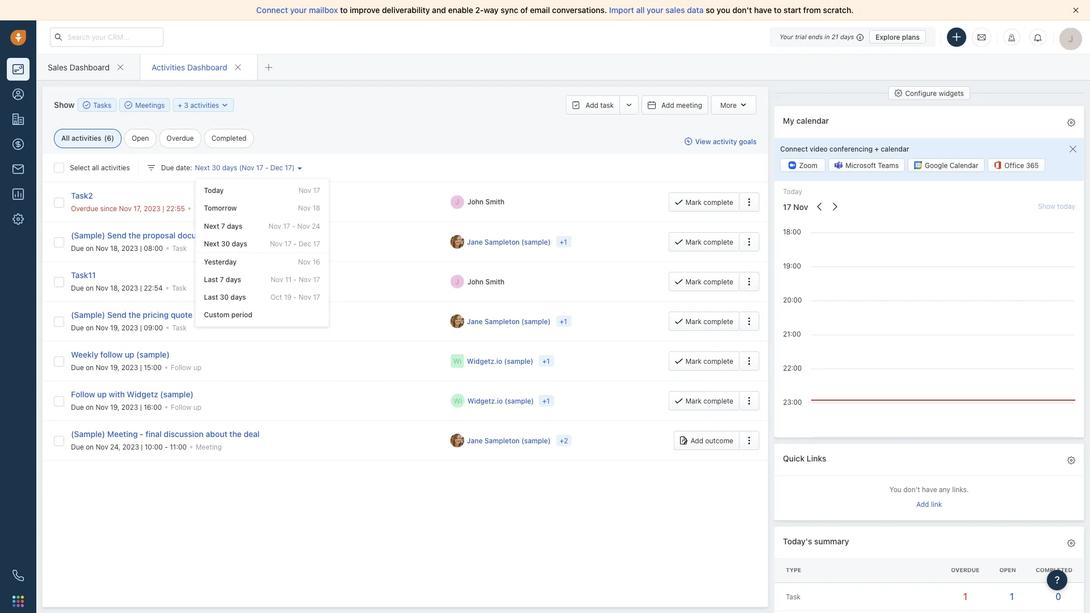 Task type: locate. For each thing, give the bounding box(es) containing it.
mark for widgetz
[[686, 397, 702, 405]]

2 vertical spatial (sample)
[[71, 430, 105, 439]]

1 vertical spatial )
[[292, 164, 295, 172]]

0 vertical spatial last
[[204, 276, 218, 284]]

deliverability
[[382, 5, 430, 15]]

1 john smith from the top
[[468, 198, 505, 206]]

1 horizontal spatial 1 link
[[1011, 591, 1015, 602]]

( up select all activities
[[104, 134, 107, 142]]

2 mark complete button from the top
[[669, 232, 740, 252]]

today
[[204, 187, 224, 195], [784, 188, 803, 196]]

up right 15:00
[[193, 364, 202, 372]]

2 vertical spatial overdue
[[952, 567, 980, 574]]

1 horizontal spatial to
[[774, 5, 782, 15]]

your left sales
[[647, 5, 664, 15]]

0 vertical spatial the
[[129, 231, 141, 240]]

30
[[212, 164, 220, 172], [221, 240, 230, 248], [220, 293, 229, 301]]

0 horizontal spatial (
[[104, 134, 107, 142]]

goals
[[739, 137, 757, 145]]

dec
[[271, 164, 283, 172], [299, 240, 311, 248]]

follow up right 15:00
[[171, 364, 202, 372]]

follow for follow up with widgetz (sample)
[[171, 404, 192, 411]]

phone element
[[7, 565, 30, 587]]

meeting down about
[[196, 443, 222, 451]]

dashboard right 'sales'
[[70, 62, 110, 72]]

1
[[964, 591, 968, 602], [1011, 591, 1015, 602]]

0 vertical spatial have
[[755, 5, 772, 15]]

trial
[[796, 33, 807, 41]]

2 to from the left
[[774, 5, 782, 15]]

complete
[[704, 198, 734, 206], [704, 238, 734, 246], [704, 278, 734, 286], [704, 318, 734, 326], [704, 357, 734, 365], [704, 397, 734, 405]]

days down next 7 days
[[232, 240, 247, 248]]

on up task11 link
[[86, 244, 94, 252]]

on for (sample) send the pricing quote
[[86, 324, 94, 332]]

the up due on nov 18, 2023 | 08:00
[[129, 231, 141, 240]]

up
[[125, 350, 134, 359], [193, 364, 202, 372], [97, 390, 107, 399], [193, 404, 202, 411]]

2 vertical spatial 19,
[[110, 404, 120, 411]]

3 19, from the top
[[110, 404, 120, 411]]

1 horizontal spatial overdue
[[167, 134, 194, 142]]

0 vertical spatial don't
[[733, 5, 753, 15]]

mark complete button
[[669, 192, 740, 212], [669, 232, 740, 252], [669, 272, 740, 291], [669, 312, 740, 331], [669, 352, 740, 371], [669, 391, 740, 411]]

1 horizontal spatial all
[[637, 5, 645, 15]]

19, down the follow on the bottom left
[[110, 364, 120, 372]]

1 horizontal spatial completed
[[1036, 567, 1073, 574]]

today up 17 nov
[[784, 188, 803, 196]]

1 vertical spatial jane sampleton (sample) link
[[467, 317, 552, 326]]

3 on from the top
[[86, 324, 94, 332]]

0 vertical spatial jane sampleton (sample)
[[467, 238, 551, 246]]

1 vertical spatial john
[[468, 278, 484, 286]]

on
[[86, 244, 94, 252], [86, 284, 94, 292], [86, 324, 94, 332], [86, 364, 94, 372], [86, 404, 94, 411], [86, 443, 94, 451]]

add left task
[[586, 101, 599, 109]]

add left outcome
[[691, 437, 704, 445]]

1 send from the top
[[107, 231, 126, 240]]

connect for connect your mailbox to improve deliverability and enable 2-way sync of email conversations. import all your sales data so you don't have to start from scratch.
[[256, 5, 288, 15]]

today up tomorrow
[[204, 187, 224, 195]]

wi widgetz.io (sample) for follow up with widgetz (sample)
[[454, 397, 534, 405]]

30 for next 30 days
[[221, 240, 230, 248]]

mark for (sample)
[[686, 357, 702, 365]]

1 jane from the top
[[467, 238, 483, 246]]

what's new image
[[1008, 34, 1016, 42]]

task
[[601, 101, 614, 109]]

0 vertical spatial widgetz.io
[[467, 357, 503, 365]]

(sample) down due on nov 19, 2023 | 16:00
[[71, 430, 105, 439]]

complete for (sample)
[[704, 357, 734, 365]]

meeting up 'due on nov 24, 2023 | 10:00 - 11:00'
[[107, 430, 138, 439]]

jane sampleton (sample)
[[467, 238, 551, 246], [467, 318, 551, 325], [467, 437, 551, 445]]

show
[[54, 100, 75, 110]]

30 down last 7 days
[[220, 293, 229, 301]]

task11 link
[[71, 270, 96, 280]]

( right date:
[[239, 164, 242, 172]]

next for next 30 days
[[204, 240, 219, 248]]

smith
[[486, 198, 505, 206], [486, 278, 505, 286]]

2023 down weekly follow up (sample)
[[121, 364, 138, 372]]

oct
[[271, 293, 282, 301]]

task
[[194, 205, 209, 212], [172, 244, 187, 252], [172, 284, 187, 292], [172, 324, 187, 332], [786, 593, 801, 601]]

(sample) meeting - final discussion about the deal
[[71, 430, 260, 439]]

1 for 2nd 1 link from the right
[[964, 591, 968, 602]]

19, down (sample) send the pricing quote
[[110, 324, 120, 332]]

on down follow up with widgetz (sample)
[[86, 404, 94, 411]]

6 mark complete button from the top
[[669, 391, 740, 411]]

john
[[468, 198, 484, 206], [468, 278, 484, 286]]

4 mark complete from the top
[[686, 318, 734, 326]]

your
[[780, 33, 794, 41]]

3 complete from the top
[[704, 278, 734, 286]]

next up yesterday
[[204, 240, 219, 248]]

the left the pricing
[[129, 310, 141, 320]]

| left 08:00
[[140, 244, 142, 252]]

add left the "link"
[[917, 501, 930, 509]]

you
[[890, 486, 902, 494]]

1 j from the top
[[456, 198, 460, 206]]

on left 24,
[[86, 443, 94, 451]]

0 horizontal spatial your
[[290, 5, 307, 15]]

j
[[456, 198, 460, 206], [456, 278, 460, 286]]

1 vertical spatial meeting
[[196, 443, 222, 451]]

2 vertical spatial sampleton
[[485, 437, 520, 445]]

0
[[1056, 591, 1062, 602]]

task right 22:54
[[172, 284, 187, 292]]

on for task11
[[86, 284, 94, 292]]

add
[[586, 101, 599, 109], [662, 101, 675, 109], [691, 437, 704, 445], [917, 501, 930, 509]]

2 j from the top
[[456, 278, 460, 286]]

1 vertical spatial don't
[[904, 486, 921, 494]]

1 dashboard from the left
[[70, 62, 110, 72]]

send up due on nov 18, 2023 | 08:00
[[107, 231, 126, 240]]

follow up for follow up with widgetz (sample)
[[171, 404, 202, 411]]

2023 down (sample) send the proposal document
[[121, 244, 138, 252]]

1 mark complete from the top
[[686, 198, 734, 206]]

jane sampleton (sample) for (sample) meeting - final discussion about the deal
[[467, 437, 551, 445]]

freshworks switcher image
[[12, 596, 24, 607]]

1 vertical spatial 7
[[220, 276, 224, 284]]

(sample) up due on nov 19, 2023 | 09:00
[[71, 310, 105, 320]]

sales dashboard
[[48, 62, 110, 72]]

activities down '6'
[[101, 164, 130, 172]]

7 up next 30 days at top
[[221, 222, 225, 230]]

2 vertical spatial jane sampleton (sample)
[[467, 437, 551, 445]]

the for pricing
[[129, 310, 141, 320]]

16
[[313, 258, 320, 266]]

0 vertical spatial connect
[[256, 5, 288, 15]]

jane for (sample) send the pricing quote
[[467, 318, 483, 325]]

1 horizontal spatial your
[[647, 5, 664, 15]]

close image
[[1074, 7, 1079, 13]]

0 vertical spatial next
[[195, 164, 210, 172]]

complete for widgetz
[[704, 397, 734, 405]]

(sample) for (sample) meeting - final discussion about the deal
[[71, 430, 105, 439]]

dashboard for activities dashboard
[[187, 62, 227, 72]]

the left the deal
[[230, 430, 242, 439]]

mark complete for widgetz
[[686, 397, 734, 405]]

30 right date:
[[212, 164, 220, 172]]

2023 right 24,
[[122, 443, 139, 451]]

1 vertical spatial wi widgetz.io (sample)
[[454, 397, 534, 405]]

18, up (sample) send the pricing quote
[[110, 284, 120, 292]]

send
[[107, 231, 126, 240], [107, 310, 126, 320]]

1 vertical spatial (sample)
[[71, 310, 105, 320]]

activities right the all
[[72, 134, 101, 142]]

connect up zoom 'button'
[[781, 145, 808, 153]]

2 smith from the top
[[486, 278, 505, 286]]

1 jane sampleton (sample) link from the top
[[467, 237, 552, 247]]

2 jane from the top
[[467, 318, 483, 325]]

| left 09:00 on the bottom left of page
[[140, 324, 142, 332]]

2 mark from the top
[[686, 238, 702, 246]]

2 john from the top
[[468, 278, 484, 286]]

| left 16:00
[[140, 404, 142, 411]]

0 vertical spatial +
[[178, 101, 182, 109]]

last up custom
[[204, 293, 218, 301]]

18, down (sample) send the proposal document
[[110, 244, 120, 252]]

7 down yesterday
[[220, 276, 224, 284]]

follow right 15:00
[[171, 364, 191, 372]]

4 on from the top
[[86, 364, 94, 372]]

last down yesterday
[[204, 276, 218, 284]]

days for oct 19 - nov 17
[[231, 293, 246, 301]]

widgetz
[[127, 390, 158, 399]]

1 vertical spatial all
[[92, 164, 99, 172]]

1 vertical spatial 30
[[221, 240, 230, 248]]

4 mark complete button from the top
[[669, 312, 740, 331]]

3 jane from the top
[[467, 437, 483, 445]]

0 vertical spatial )
[[111, 134, 114, 142]]

(sample)
[[71, 231, 105, 240], [71, 310, 105, 320], [71, 430, 105, 439]]

activities inside button
[[190, 101, 219, 109]]

google
[[925, 161, 948, 169]]

follow up with widgetz (sample) link
[[71, 390, 194, 399]]

on down task11 link
[[86, 284, 94, 292]]

follow
[[100, 350, 123, 359]]

sampleton for (sample) send the pricing quote
[[485, 318, 520, 325]]

+1 for quote
[[560, 318, 568, 326]]

sampleton for (sample) send the proposal document
[[485, 238, 520, 246]]

2023 down (sample) send the pricing quote
[[121, 324, 138, 332]]

my
[[784, 116, 795, 126]]

19, for send
[[110, 324, 120, 332]]

22:55
[[166, 205, 185, 212]]

2 vertical spatial 30
[[220, 293, 229, 301]]

2 complete from the top
[[704, 238, 734, 246]]

2 jane sampleton (sample) from the top
[[467, 318, 551, 325]]

follow
[[171, 364, 191, 372], [71, 390, 95, 399], [171, 404, 192, 411]]

days up period
[[231, 293, 246, 301]]

1 horizontal spatial +
[[875, 145, 880, 153]]

0 vertical spatial meeting
[[107, 430, 138, 439]]

discussion
[[164, 430, 204, 439]]

0 vertical spatial jane sampleton (sample) link
[[467, 237, 552, 247]]

and
[[432, 5, 446, 15]]

|
[[163, 205, 164, 212], [140, 244, 142, 252], [140, 284, 142, 292], [140, 324, 142, 332], [140, 364, 142, 372], [140, 404, 142, 411], [141, 443, 143, 451]]

next
[[195, 164, 210, 172], [204, 222, 219, 230], [204, 240, 219, 248]]

1 19, from the top
[[110, 324, 120, 332]]

to left start
[[774, 5, 782, 15]]

18,
[[110, 244, 120, 252], [110, 284, 120, 292]]

2 john smith from the top
[[468, 278, 505, 286]]

0 horizontal spatial to
[[340, 5, 348, 15]]

0 vertical spatial (
[[104, 134, 107, 142]]

google calendar
[[925, 161, 979, 169]]

6 on from the top
[[86, 443, 94, 451]]

+2
[[560, 437, 568, 445]]

(sample) for (sample) send the proposal document
[[71, 231, 105, 240]]

30 down next 7 days
[[221, 240, 230, 248]]

add left meeting
[[662, 101, 675, 109]]

all
[[61, 134, 70, 142]]

0 horizontal spatial +
[[178, 101, 182, 109]]

jane for (sample) meeting - final discussion about the deal
[[467, 437, 483, 445]]

+ up the microsoft teams
[[875, 145, 880, 153]]

1 vertical spatial widgetz.io (sample) link
[[468, 396, 534, 406]]

3 (sample) from the top
[[71, 430, 105, 439]]

6 complete from the top
[[704, 397, 734, 405]]

widgetz.io (sample) link
[[467, 356, 534, 366], [468, 396, 534, 406]]

5 mark complete from the top
[[686, 357, 734, 365]]

0 horizontal spatial dashboard
[[70, 62, 110, 72]]

1 1 from the left
[[964, 591, 968, 602]]

due for (sample) meeting - final discussion about the deal
[[71, 443, 84, 451]]

wi button
[[451, 394, 466, 408]]

0 horizontal spatial 1
[[964, 591, 968, 602]]

days up next 30 days at top
[[227, 222, 243, 230]]

1 vertical spatial j
[[456, 278, 460, 286]]

more
[[721, 101, 737, 109]]

2023 down follow up with widgetz (sample) link
[[121, 404, 138, 411]]

| left 10:00
[[141, 443, 143, 451]]

office 365 button
[[988, 158, 1046, 172]]

1 vertical spatial connect
[[781, 145, 808, 153]]

jane sampleton (sample) link for (sample) meeting - final discussion about the deal
[[467, 436, 552, 446]]

0 horizontal spatial overdue
[[71, 205, 98, 212]]

7
[[221, 222, 225, 230], [220, 276, 224, 284]]

1 mark complete button from the top
[[669, 192, 740, 212]]

add task
[[586, 101, 614, 109]]

5 complete from the top
[[704, 357, 734, 365]]

0 vertical spatial overdue
[[167, 134, 194, 142]]

1 vertical spatial +
[[875, 145, 880, 153]]

send for proposal
[[107, 231, 126, 240]]

completed down down icon
[[212, 134, 247, 142]]

2 send from the top
[[107, 310, 126, 320]]

19, down "with"
[[110, 404, 120, 411]]

0 vertical spatial follow
[[171, 364, 191, 372]]

due on nov 18, 2023 | 22:54
[[71, 284, 163, 292]]

follow up up 'discussion' at the bottom left
[[171, 404, 202, 411]]

connect left the mailbox
[[256, 5, 288, 15]]

2 jane sampleton (sample) link from the top
[[467, 317, 552, 326]]

2 dashboard from the left
[[187, 62, 227, 72]]

jane sampleton (sample) link
[[467, 237, 552, 247], [467, 317, 552, 326], [467, 436, 552, 446]]

3 sampleton from the top
[[485, 437, 520, 445]]

add inside "link"
[[917, 501, 930, 509]]

1 jane sampleton (sample) from the top
[[467, 238, 551, 246]]

2 vertical spatial activities
[[101, 164, 130, 172]]

all right select
[[92, 164, 99, 172]]

| left 15:00
[[140, 364, 142, 372]]

the for proposal
[[129, 231, 141, 240]]

0 vertical spatial follow up
[[171, 364, 202, 372]]

task right the 22:55
[[194, 205, 209, 212]]

1 vertical spatial next
[[204, 222, 219, 230]]

1 horizontal spatial open
[[1000, 567, 1017, 574]]

0 horizontal spatial don't
[[733, 5, 753, 15]]

6 mark from the top
[[686, 397, 702, 405]]

completed up the 0
[[1036, 567, 1073, 574]]

1 horizontal spatial dashboard
[[187, 62, 227, 72]]

0 vertical spatial john
[[468, 198, 484, 206]]

john for task2
[[468, 198, 484, 206]]

jane sampleton (sample) for (sample) send the pricing quote
[[467, 318, 551, 325]]

+1 for document
[[560, 238, 568, 246]]

add for add task
[[586, 101, 599, 109]]

2 vertical spatial follow
[[171, 404, 192, 411]]

2 vertical spatial the
[[230, 430, 242, 439]]

0 horizontal spatial dec
[[271, 164, 283, 172]]

mark
[[686, 198, 702, 206], [686, 238, 702, 246], [686, 278, 702, 286], [686, 318, 702, 326], [686, 357, 702, 365], [686, 397, 702, 405]]

(sample) meeting - final discussion about the deal link
[[71, 430, 260, 439]]

from
[[804, 5, 821, 15]]

next right date:
[[195, 164, 210, 172]]

+ 3 activities button
[[173, 98, 234, 112]]

dashboard up + 3 activities link
[[187, 62, 227, 72]]

)
[[111, 134, 114, 142], [292, 164, 295, 172]]

on up weekly
[[86, 324, 94, 332]]

mailbox
[[309, 5, 338, 15]]

1 for 2nd 1 link
[[1011, 591, 1015, 602]]

ends
[[809, 33, 823, 41]]

0 horizontal spatial calendar
[[797, 116, 830, 126]]

0 vertical spatial j
[[456, 198, 460, 206]]

18
[[313, 204, 320, 212]]

to right the mailbox
[[340, 5, 348, 15]]

2023 for final
[[122, 443, 139, 451]]

+ inside button
[[178, 101, 182, 109]]

18, for task11
[[110, 284, 120, 292]]

1 vertical spatial jane sampleton (sample)
[[467, 318, 551, 325]]

(sample) up due on nov 18, 2023 | 08:00
[[71, 231, 105, 240]]

calendar up teams
[[881, 145, 910, 153]]

have up the add link
[[923, 486, 938, 494]]

1 sampleton from the top
[[485, 238, 520, 246]]

widgetz.io (sample) link for follow up with widgetz (sample)
[[468, 396, 534, 406]]

days up tomorrow
[[222, 164, 237, 172]]

1 vertical spatial activities
[[72, 134, 101, 142]]

activities for 3
[[190, 101, 219, 109]]

2 19, from the top
[[110, 364, 120, 372]]

5 on from the top
[[86, 404, 94, 411]]

days for nov 11 - nov 17
[[226, 276, 241, 284]]

1 vertical spatial jane
[[467, 318, 483, 325]]

next up the document
[[204, 222, 219, 230]]

2 (sample) from the top
[[71, 310, 105, 320]]

0 vertical spatial dec
[[271, 164, 283, 172]]

you don't have any links.
[[890, 486, 969, 494]]

all right import
[[637, 5, 645, 15]]

2023 for (sample)
[[121, 364, 138, 372]]

0 vertical spatial wi
[[453, 357, 462, 365]]

| for (sample)
[[140, 364, 142, 372]]

send up due on nov 19, 2023 | 09:00
[[107, 310, 126, 320]]

0 horizontal spatial 1 link
[[964, 591, 968, 602]]

0 vertical spatial all
[[637, 5, 645, 15]]

follow left "with"
[[71, 390, 95, 399]]

2 on from the top
[[86, 284, 94, 292]]

mark for pricing
[[686, 318, 702, 326]]

due for (sample) send the pricing quote
[[71, 324, 84, 332]]

0 vertical spatial 30
[[212, 164, 220, 172]]

activities for all
[[101, 164, 130, 172]]

3 mark complete button from the top
[[669, 272, 740, 291]]

1 vertical spatial last
[[204, 293, 218, 301]]

1 vertical spatial 18,
[[110, 284, 120, 292]]

2023 for proposal
[[121, 244, 138, 252]]

1 vertical spatial 19,
[[110, 364, 120, 372]]

1 vertical spatial send
[[107, 310, 126, 320]]

add for add meeting
[[662, 101, 675, 109]]

2 mark complete from the top
[[686, 238, 734, 246]]

1 vertical spatial open
[[1000, 567, 1017, 574]]

all
[[637, 5, 645, 15], [92, 164, 99, 172]]

+ left 3
[[178, 101, 182, 109]]

have left start
[[755, 5, 772, 15]]

activities
[[190, 101, 219, 109], [72, 134, 101, 142], [101, 164, 130, 172]]

0 vertical spatial sampleton
[[485, 238, 520, 246]]

days up last 30 days
[[226, 276, 241, 284]]

2 1 from the left
[[1011, 591, 1015, 602]]

4 mark from the top
[[686, 318, 702, 326]]

j for task11
[[456, 278, 460, 286]]

2 last from the top
[[204, 293, 218, 301]]

so
[[706, 5, 715, 15]]

0 vertical spatial send
[[107, 231, 126, 240]]

task down the document
[[172, 244, 187, 252]]

08:00
[[144, 244, 163, 252]]

19, for follow
[[110, 364, 120, 372]]

your left the mailbox
[[290, 5, 307, 15]]

jane sampleton (sample) link for (sample) send the proposal document
[[467, 237, 552, 247]]

5 mark from the top
[[686, 357, 702, 365]]

(sample) for (sample) send the pricing quote
[[71, 310, 105, 320]]

1 horizontal spatial )
[[292, 164, 295, 172]]

0 vertical spatial 18,
[[110, 244, 120, 252]]

mark complete button for (sample)
[[669, 352, 740, 371]]

task for task2
[[194, 205, 209, 212]]

2023 for pricing
[[121, 324, 138, 332]]

jane sampleton (sample) link for (sample) send the pricing quote
[[467, 317, 552, 326]]

activities right 3
[[190, 101, 219, 109]]

due for (sample) send the proposal document
[[71, 244, 84, 252]]

1 john from the top
[[468, 198, 484, 206]]

1 (sample) from the top
[[71, 231, 105, 240]]

2 vertical spatial jane
[[467, 437, 483, 445]]

1 last from the top
[[204, 276, 218, 284]]

john smith for task2
[[468, 198, 505, 206]]

1 vertical spatial have
[[923, 486, 938, 494]]

1 on from the top
[[86, 244, 94, 252]]

0 link
[[1056, 591, 1062, 602]]

0 vertical spatial completed
[[212, 134, 247, 142]]

links.
[[953, 486, 969, 494]]

1 horizontal spatial calendar
[[881, 145, 910, 153]]

1 your from the left
[[290, 5, 307, 15]]

1 horizontal spatial meeting
[[196, 443, 222, 451]]

last 7 days
[[204, 276, 241, 284]]

3 jane sampleton (sample) from the top
[[467, 437, 551, 445]]

1 horizontal spatial connect
[[781, 145, 808, 153]]

smith for task11
[[486, 278, 505, 286]]

complete for proposal
[[704, 238, 734, 246]]

5 mark complete button from the top
[[669, 352, 740, 371]]

1 vertical spatial smith
[[486, 278, 505, 286]]

activity
[[713, 137, 738, 145]]

0 vertical spatial smith
[[486, 198, 505, 206]]

wi
[[453, 357, 462, 365], [454, 397, 462, 405]]

follow up 'discussion' at the bottom left
[[171, 404, 192, 411]]

3 jane sampleton (sample) link from the top
[[467, 436, 552, 446]]

connect for connect video conferencing + calendar
[[781, 145, 808, 153]]

1 vertical spatial (
[[239, 164, 242, 172]]

up left "with"
[[97, 390, 107, 399]]

sync
[[501, 5, 519, 15]]

1 vertical spatial follow
[[71, 390, 95, 399]]

import all your sales data link
[[610, 5, 706, 15]]

last for last 30 days
[[204, 293, 218, 301]]

on down weekly
[[86, 364, 94, 372]]

365
[[1027, 161, 1040, 169]]

microsoft
[[846, 161, 877, 169]]

2023
[[144, 205, 161, 212], [121, 244, 138, 252], [121, 284, 138, 292], [121, 324, 138, 332], [121, 364, 138, 372], [121, 404, 138, 411], [122, 443, 139, 451]]

4 complete from the top
[[704, 318, 734, 326]]

don't
[[733, 5, 753, 15], [904, 486, 921, 494]]

6 mark complete from the top
[[686, 397, 734, 405]]

calendar right the my
[[797, 116, 830, 126]]

11:00
[[170, 443, 187, 451]]

task down type on the bottom right
[[786, 593, 801, 601]]

google calendar button
[[908, 158, 985, 172]]

1 vertical spatial follow up
[[171, 404, 202, 411]]

1 smith from the top
[[486, 198, 505, 206]]

2 sampleton from the top
[[485, 318, 520, 325]]

6
[[107, 134, 111, 142]]

1 vertical spatial sampleton
[[485, 318, 520, 325]]

0 vertical spatial (sample)
[[71, 231, 105, 240]]

1 18, from the top
[[110, 244, 120, 252]]

2 18, from the top
[[110, 284, 120, 292]]

task down quote
[[172, 324, 187, 332]]

2023 right 17,
[[144, 205, 161, 212]]

mark complete for pricing
[[686, 318, 734, 326]]

Search your CRM... text field
[[50, 28, 164, 47]]

microsoft teams
[[846, 161, 899, 169]]

3 mark from the top
[[686, 278, 702, 286]]



Task type: describe. For each thing, give the bounding box(es) containing it.
teams
[[878, 161, 899, 169]]

0 horizontal spatial today
[[204, 187, 224, 195]]

days right 21
[[841, 33, 855, 41]]

john smith for task11
[[468, 278, 505, 286]]

on for (sample) send the proposal document
[[86, 244, 94, 252]]

next 30 days ( nov 17 - dec 17 )
[[195, 164, 295, 172]]

2-
[[476, 5, 484, 15]]

1 horizontal spatial don't
[[904, 486, 921, 494]]

widgets
[[939, 89, 965, 97]]

add outcome button
[[674, 431, 740, 451]]

next for next 30 days ( nov 17 - dec 17 )
[[195, 164, 210, 172]]

yesterday
[[204, 258, 237, 266]]

10:00
[[145, 443, 163, 451]]

custom period
[[204, 311, 253, 319]]

19, for up
[[110, 404, 120, 411]]

widgetz.io for weekly follow up (sample)
[[467, 357, 503, 365]]

1 horizontal spatial have
[[923, 486, 938, 494]]

(sample) send the proposal document
[[71, 231, 216, 240]]

0 horizontal spatial have
[[755, 5, 772, 15]]

zoom
[[800, 161, 818, 169]]

18, for (sample) send the proposal document
[[110, 244, 120, 252]]

about
[[206, 430, 227, 439]]

way
[[484, 5, 499, 15]]

- for nov 11 - nov 17
[[294, 276, 297, 284]]

weekly follow up (sample) link
[[71, 350, 170, 359]]

19
[[284, 293, 292, 301]]

| left the 22:55
[[163, 205, 164, 212]]

import
[[610, 5, 634, 15]]

| for widgetz
[[140, 404, 142, 411]]

configure widgets button
[[889, 86, 971, 100]]

09:00
[[144, 324, 163, 332]]

follow up for weekly follow up (sample)
[[171, 364, 202, 372]]

mark complete button for widgetz
[[669, 391, 740, 411]]

weekly follow up (sample)
[[71, 350, 170, 359]]

of
[[521, 5, 528, 15]]

nov 17 - nov 24
[[269, 222, 320, 230]]

2023 left 22:54
[[121, 284, 138, 292]]

dashboard for sales dashboard
[[70, 62, 110, 72]]

complete for pricing
[[704, 318, 734, 326]]

due for follow up with widgetz (sample)
[[71, 404, 84, 411]]

2023 for widgetz
[[121, 404, 138, 411]]

17 nov
[[784, 203, 809, 212]]

next 7 days
[[204, 222, 243, 230]]

23:00
[[784, 399, 803, 407]]

my calendar
[[784, 116, 830, 126]]

1 vertical spatial overdue
[[71, 205, 98, 212]]

connect your mailbox to improve deliverability and enable 2-way sync of email conversations. import all your sales data so you don't have to start from scratch.
[[256, 5, 854, 15]]

due for task11
[[71, 284, 84, 292]]

oct 19 - nov 17
[[271, 293, 320, 301]]

down image
[[221, 101, 229, 109]]

22:54
[[144, 284, 163, 292]]

date:
[[176, 164, 192, 172]]

smith for task2
[[486, 198, 505, 206]]

j for task2
[[456, 198, 460, 206]]

wi for follow up with widgetz (sample)
[[454, 397, 462, 405]]

outcome
[[706, 437, 734, 445]]

due for weekly follow up (sample)
[[71, 364, 84, 372]]

quote
[[171, 310, 193, 320]]

21:00
[[784, 330, 801, 338]]

1 to from the left
[[340, 5, 348, 15]]

proposal
[[143, 231, 176, 240]]

with
[[109, 390, 125, 399]]

22:00
[[784, 365, 802, 373]]

add link link
[[917, 500, 943, 512]]

- for nov 17 - dec 17
[[294, 240, 297, 248]]

on for follow up with widgetz (sample)
[[86, 404, 94, 411]]

send email image
[[978, 33, 986, 42]]

24
[[312, 222, 320, 230]]

19:00
[[784, 262, 802, 270]]

activities
[[152, 62, 185, 72]]

- for nov 17 - nov 24
[[292, 222, 296, 230]]

next for next 7 days
[[204, 222, 219, 230]]

16:00
[[144, 404, 162, 411]]

1 complete from the top
[[704, 198, 734, 206]]

wi widgetz.io (sample) for weekly follow up (sample)
[[453, 357, 534, 365]]

improve
[[350, 5, 380, 15]]

link
[[932, 501, 943, 509]]

nov 18
[[298, 204, 320, 212]]

document
[[178, 231, 216, 240]]

nov 16
[[298, 258, 320, 266]]

7 for last
[[220, 276, 224, 284]]

| left 22:54
[[140, 284, 142, 292]]

up up 'discussion' at the bottom left
[[193, 404, 202, 411]]

jane for (sample) send the proposal document
[[467, 238, 483, 246]]

days for nov 17 - nov 24
[[227, 222, 243, 230]]

0 vertical spatial calendar
[[797, 116, 830, 126]]

24,
[[110, 443, 120, 451]]

0 horizontal spatial all
[[92, 164, 99, 172]]

since
[[100, 205, 117, 212]]

overdue since nov 17, 2023 | 22:55
[[71, 205, 185, 212]]

enable
[[448, 5, 474, 15]]

office
[[1005, 161, 1025, 169]]

| for pricing
[[140, 324, 142, 332]]

nov 17 - dec 17
[[270, 240, 320, 248]]

view activity goals link
[[685, 137, 757, 146]]

1 horizontal spatial today
[[784, 188, 803, 196]]

1 vertical spatial calendar
[[881, 145, 910, 153]]

widgetz.io (sample) link for weekly follow up (sample)
[[467, 356, 534, 366]]

zoom button
[[781, 158, 826, 172]]

up right the follow on the bottom left
[[125, 350, 134, 359]]

connect video conferencing + calendar
[[781, 145, 910, 153]]

2 your from the left
[[647, 5, 664, 15]]

1 mark from the top
[[686, 198, 702, 206]]

add link
[[917, 501, 943, 509]]

follow up with widgetz (sample)
[[71, 390, 194, 399]]

start
[[784, 5, 802, 15]]

nov 11 - nov 17
[[271, 276, 320, 284]]

task2
[[71, 191, 93, 200]]

2 horizontal spatial overdue
[[952, 567, 980, 574]]

select all activities
[[70, 164, 130, 172]]

john for task11
[[468, 278, 484, 286]]

jane sampleton (sample) for (sample) send the proposal document
[[467, 238, 551, 246]]

mark complete button for proposal
[[669, 232, 740, 252]]

wi for weekly follow up (sample)
[[453, 357, 462, 365]]

| for final
[[141, 443, 143, 451]]

email
[[530, 5, 550, 15]]

explore plans
[[876, 33, 920, 41]]

2 1 link from the left
[[1011, 591, 1015, 602]]

on for weekly follow up (sample)
[[86, 364, 94, 372]]

7 for next
[[221, 222, 225, 230]]

days for nov 17 - dec 17
[[232, 240, 247, 248]]

completed for open
[[1036, 567, 1073, 574]]

on for (sample) meeting - final discussion about the deal
[[86, 443, 94, 451]]

+1 for (sample)
[[543, 397, 550, 405]]

meeting
[[677, 101, 703, 109]]

any
[[940, 486, 951, 494]]

calendar
[[950, 161, 979, 169]]

follow for weekly follow up (sample)
[[171, 364, 191, 372]]

tasks
[[93, 101, 111, 109]]

11
[[285, 276, 292, 284]]

mark complete for (sample)
[[686, 357, 734, 365]]

- for (sample) meeting - final discussion about the deal
[[140, 430, 144, 439]]

weekly
[[71, 350, 98, 359]]

task for (sample) send the proposal document
[[172, 244, 187, 252]]

add task button
[[566, 95, 620, 115]]

1 1 link from the left
[[964, 591, 968, 602]]

mark complete for proposal
[[686, 238, 734, 246]]

sampleton for (sample) meeting - final discussion about the deal
[[485, 437, 520, 445]]

mark for proposal
[[686, 238, 702, 246]]

configure widgets
[[906, 89, 965, 97]]

due on nov 19, 2023 | 09:00
[[71, 324, 163, 332]]

send for pricing
[[107, 310, 126, 320]]

3 mark complete from the top
[[686, 278, 734, 286]]

20:00
[[784, 296, 803, 304]]

phone image
[[12, 570, 24, 582]]

task for (sample) send the pricing quote
[[172, 324, 187, 332]]

completed for overdue
[[212, 134, 247, 142]]

(sample) send the proposal document link
[[71, 231, 216, 240]]

1 vertical spatial dec
[[299, 240, 311, 248]]

+ 3 activities
[[178, 101, 219, 109]]

(sample) send the pricing quote
[[71, 310, 193, 320]]

18:00
[[784, 228, 802, 236]]

30 for next 30 days ( nov 17 - dec 17 )
[[212, 164, 220, 172]]

in
[[825, 33, 830, 41]]

0 vertical spatial open
[[132, 134, 149, 142]]

1 horizontal spatial (
[[239, 164, 242, 172]]

task for task11
[[172, 284, 187, 292]]

add for add link
[[917, 501, 930, 509]]

type
[[786, 567, 802, 574]]

due on nov 19, 2023 | 16:00
[[71, 404, 162, 411]]

last for last 7 days
[[204, 276, 218, 284]]

view
[[696, 137, 712, 145]]

widgetz.io for follow up with widgetz (sample)
[[468, 397, 503, 405]]

add for add outcome
[[691, 437, 704, 445]]

view activity goals
[[696, 137, 757, 145]]

due on nov 19, 2023 | 15:00
[[71, 364, 162, 372]]

30 for last 30 days
[[220, 293, 229, 301]]

period
[[231, 311, 253, 319]]

- for oct 19 - nov 17
[[294, 293, 297, 301]]



Task type: vqa. For each thing, say whether or not it's contained in the screenshot.


